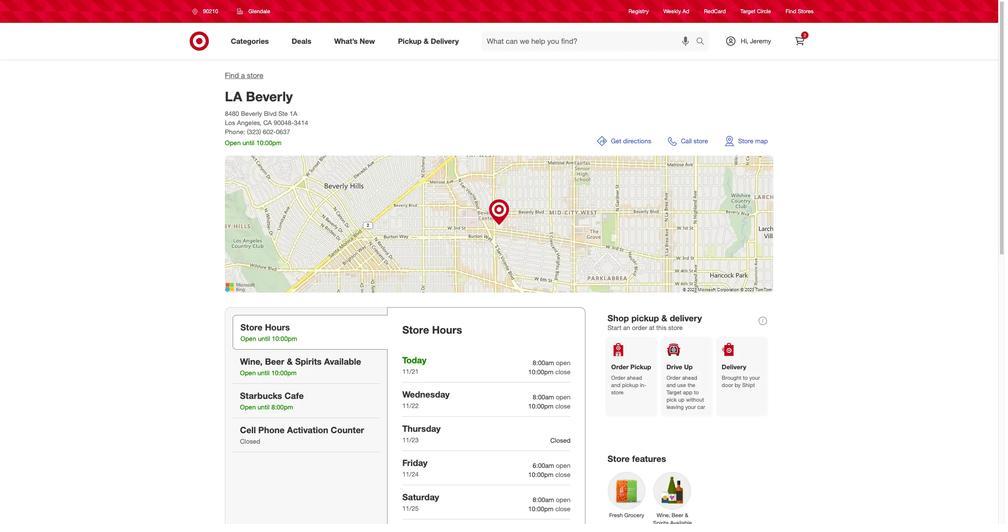 Task type: describe. For each thing, give the bounding box(es) containing it.
delivery inside delivery brought to your door by shipt
[[722, 363, 747, 371]]

8:00am for saturday
[[533, 496, 554, 504]]

hours for store hours
[[432, 324, 462, 336]]

ad
[[683, 8, 689, 15]]

registry link
[[629, 8, 649, 15]]

90210
[[203, 8, 218, 15]]

shop
[[608, 313, 629, 324]]

delivery
[[670, 313, 702, 324]]

8:00am open 10:00pm close for saturday
[[528, 496, 571, 513]]

directions
[[623, 137, 651, 145]]

store inside shop pickup & delivery start an order at this store
[[668, 324, 683, 332]]

call store button
[[662, 130, 714, 152]]

today
[[402, 355, 427, 366]]

call
[[681, 137, 692, 145]]

open inside 8480 beverly blvd ste 1a los angeles, ca 90048-3414 phone: (323) 602-0637 open until 10:00pm
[[225, 139, 241, 147]]

up
[[684, 363, 693, 371]]

what's
[[334, 36, 358, 46]]

& for shop pickup & delivery
[[662, 313, 668, 324]]

drive
[[667, 363, 682, 371]]

saturday 11/25
[[402, 492, 439, 513]]

thursday 11/23
[[402, 424, 441, 444]]

phone:
[[225, 128, 245, 136]]

store inside the 'order pickup order ahead and pickup in- store'
[[611, 390, 624, 396]]

stores
[[798, 8, 814, 15]]

What can we help you find? suggestions appear below search field
[[481, 31, 698, 51]]

open inside starbucks cafe open until 8:00pm
[[240, 404, 256, 412]]

1a
[[290, 110, 297, 118]]

store features
[[608, 454, 666, 464]]

get directions
[[611, 137, 651, 145]]

close for today
[[555, 368, 571, 376]]

90210 button
[[187, 3, 228, 20]]

store hours
[[402, 324, 462, 336]]

order pickup order ahead and pickup in- store
[[611, 363, 651, 396]]

get directions link
[[591, 130, 657, 152]]

car
[[698, 404, 705, 411]]

beverly for 8480
[[241, 110, 262, 118]]

an
[[623, 324, 630, 332]]

map
[[755, 137, 768, 145]]

pickup inside the 'order pickup order ahead and pickup in- store'
[[631, 363, 651, 371]]

store hours open until 10:00pm
[[240, 322, 297, 343]]

friday
[[402, 458, 428, 469]]

your inside drive up order ahead and use the target app to pick up without leaving your car
[[685, 404, 696, 411]]

shipt
[[742, 382, 755, 389]]

2
[[804, 32, 806, 38]]

start
[[608, 324, 622, 332]]

11/21
[[402, 368, 419, 376]]

app
[[683, 390, 693, 396]]

1 horizontal spatial closed
[[550, 437, 571, 445]]

registry
[[629, 8, 649, 15]]

glendale
[[248, 8, 270, 15]]

call store
[[681, 137, 708, 145]]

find stores
[[786, 8, 814, 15]]

saturday
[[402, 492, 439, 503]]

ste
[[278, 110, 288, 118]]

deals link
[[284, 31, 323, 51]]

8:00am open 10:00pm close for wednesday
[[528, 394, 571, 410]]

fresh
[[609, 512, 623, 519]]

store for store hours
[[402, 324, 429, 336]]

get
[[611, 137, 621, 145]]

10:00pm inside 'store hours open until 10:00pm'
[[272, 335, 297, 343]]

11/24
[[402, 471, 419, 479]]

& for wine, beer & spirits available
[[287, 357, 293, 367]]

brought
[[722, 375, 742, 382]]

la
[[225, 88, 242, 105]]

at
[[649, 324, 655, 332]]

hi, jeremy
[[741, 37, 771, 45]]

cafe
[[285, 391, 304, 401]]

shop pickup & delivery start an order at this store
[[608, 313, 702, 332]]

(323)
[[247, 128, 261, 136]]

8480
[[225, 110, 239, 118]]

beverly for la
[[246, 88, 293, 105]]

store map button
[[719, 130, 774, 152]]

store capabilities with hours, vertical tabs tab list
[[225, 308, 388, 525]]

fresh grocery
[[609, 512, 644, 519]]

target inside drive up order ahead and use the target app to pick up without leaving your car
[[667, 390, 682, 396]]

hi,
[[741, 37, 748, 45]]

angeles,
[[237, 119, 262, 127]]

use
[[677, 382, 686, 389]]

search button
[[692, 31, 714, 53]]

until inside 8480 beverly blvd ste 1a los angeles, ca 90048-3414 phone: (323) 602-0637 open until 10:00pm
[[243, 139, 255, 147]]

cell
[[240, 425, 256, 436]]

open for today
[[556, 359, 571, 367]]

today 11/21
[[402, 355, 427, 376]]

order for drive up
[[667, 375, 681, 382]]

store for store features
[[608, 454, 630, 464]]

features
[[632, 454, 666, 464]]

and for order
[[611, 382, 621, 389]]

10:00pm inside wine, beer & spirits available open until 10:00pm
[[271, 369, 297, 377]]

delivery brought to your door by shipt
[[722, 363, 760, 389]]

redcard link
[[704, 8, 726, 15]]

without
[[686, 397, 704, 404]]

90048-
[[274, 119, 294, 127]]

open for saturday
[[556, 496, 571, 504]]

8:00am for today
[[533, 359, 554, 367]]

ca
[[263, 119, 272, 127]]

close for wednesday
[[555, 403, 571, 410]]

6:00am open 10:00pm close
[[528, 462, 571, 479]]

open inside wine, beer & spirits available open until 10:00pm
[[240, 369, 256, 377]]

la beverly
[[225, 88, 293, 105]]



Task type: vqa. For each thing, say whether or not it's contained in the screenshot.


Task type: locate. For each thing, give the bounding box(es) containing it.
and left in-
[[611, 382, 621, 389]]

0 horizontal spatial target
[[667, 390, 682, 396]]

closed inside cell phone activation counter closed
[[240, 438, 260, 446]]

1 vertical spatial 8:00am
[[533, 394, 554, 401]]

2 horizontal spatial &
[[662, 313, 668, 324]]

store left "features"
[[608, 454, 630, 464]]

blvd
[[264, 110, 277, 118]]

ahead inside drive up order ahead and use the target app to pick up without leaving your car
[[682, 375, 697, 382]]

0 horizontal spatial delivery
[[431, 36, 459, 46]]

1 open from the top
[[556, 359, 571, 367]]

find left "stores"
[[786, 8, 796, 15]]

cell phone activation counter closed
[[240, 425, 364, 446]]

8480 beverly blvd ste 1a los angeles, ca 90048-3414 phone: (323) 602-0637 open until 10:00pm
[[225, 110, 308, 147]]

to inside delivery brought to your door by shipt
[[743, 375, 748, 382]]

weekly
[[664, 8, 681, 15]]

target up pick
[[667, 390, 682, 396]]

1 horizontal spatial target
[[741, 8, 756, 15]]

find inside find stores link
[[786, 8, 796, 15]]

find stores link
[[786, 8, 814, 15]]

open for wednesday
[[556, 394, 571, 401]]

&
[[424, 36, 429, 46], [662, 313, 668, 324], [287, 357, 293, 367]]

11/23
[[402, 437, 419, 444]]

& inside wine, beer & spirits available open until 10:00pm
[[287, 357, 293, 367]]

1 horizontal spatial delivery
[[722, 363, 747, 371]]

until inside starbucks cafe open until 8:00pm
[[258, 404, 270, 412]]

1 ahead from the left
[[627, 375, 642, 382]]

what's new link
[[327, 31, 387, 51]]

0 vertical spatial target
[[741, 8, 756, 15]]

find a store
[[225, 71, 263, 80]]

order
[[632, 324, 647, 332]]

order for order pickup
[[611, 375, 625, 382]]

weekly ad link
[[664, 8, 689, 15]]

1 vertical spatial pickup
[[631, 363, 651, 371]]

the
[[688, 382, 696, 389]]

phone
[[258, 425, 285, 436]]

ahead
[[627, 375, 642, 382], [682, 375, 697, 382]]

2 vertical spatial &
[[287, 357, 293, 367]]

6:00am
[[533, 462, 554, 470]]

starbucks
[[240, 391, 282, 401]]

open up wine,
[[240, 335, 256, 343]]

by
[[735, 382, 741, 389]]

los
[[225, 119, 235, 127]]

circle
[[757, 8, 771, 15]]

until inside 'store hours open until 10:00pm'
[[258, 335, 270, 343]]

glendale button
[[231, 3, 276, 20]]

11/25
[[402, 505, 419, 513]]

4 close from the top
[[555, 506, 571, 513]]

0 vertical spatial find
[[786, 8, 796, 15]]

0 horizontal spatial hours
[[265, 322, 290, 333]]

door
[[722, 382, 733, 389]]

0637
[[276, 128, 290, 136]]

1 horizontal spatial find
[[786, 8, 796, 15]]

store inside button
[[738, 137, 754, 145]]

4 open from the top
[[556, 496, 571, 504]]

pickup
[[632, 313, 659, 324], [622, 382, 639, 389]]

1 horizontal spatial and
[[667, 382, 676, 389]]

target circle
[[741, 8, 771, 15]]

open down starbucks
[[240, 404, 256, 412]]

1 horizontal spatial your
[[749, 375, 760, 382]]

close for saturday
[[555, 506, 571, 513]]

1 vertical spatial beverly
[[241, 110, 262, 118]]

1 vertical spatial 8:00am open 10:00pm close
[[528, 394, 571, 410]]

new
[[360, 36, 375, 46]]

find for find a store
[[225, 71, 239, 80]]

2 close from the top
[[555, 403, 571, 410]]

& inside shop pickup & delivery start an order at this store
[[662, 313, 668, 324]]

to inside drive up order ahead and use the target app to pick up without leaving your car
[[694, 390, 699, 396]]

hours for store hours open until 10:00pm
[[265, 322, 290, 333]]

0 horizontal spatial pickup
[[398, 36, 422, 46]]

closed up 6:00am
[[550, 437, 571, 445]]

pickup up "order"
[[632, 313, 659, 324]]

1 close from the top
[[555, 368, 571, 376]]

activation
[[287, 425, 328, 436]]

until down '(323)'
[[243, 139, 255, 147]]

1 horizontal spatial &
[[424, 36, 429, 46]]

ahead for up
[[682, 375, 697, 382]]

0 vertical spatial beverly
[[246, 88, 293, 105]]

2 link
[[790, 31, 810, 51]]

0 horizontal spatial your
[[685, 404, 696, 411]]

1 vertical spatial to
[[694, 390, 699, 396]]

wine,
[[240, 357, 263, 367]]

2 open from the top
[[556, 394, 571, 401]]

1 vertical spatial target
[[667, 390, 682, 396]]

3 open from the top
[[556, 462, 571, 470]]

1 horizontal spatial hours
[[432, 324, 462, 336]]

pickup left in-
[[622, 382, 639, 389]]

close
[[555, 368, 571, 376], [555, 403, 571, 410], [555, 471, 571, 479], [555, 506, 571, 513]]

1 8:00am from the top
[[533, 359, 554, 367]]

8:00am open 10:00pm close for today
[[528, 359, 571, 376]]

ahead up the
[[682, 375, 697, 382]]

pick
[[667, 397, 677, 404]]

close for friday
[[555, 471, 571, 479]]

your down without
[[685, 404, 696, 411]]

3 close from the top
[[555, 471, 571, 479]]

search
[[692, 37, 714, 46]]

1 vertical spatial delivery
[[722, 363, 747, 371]]

to up without
[[694, 390, 699, 396]]

3414
[[294, 119, 308, 127]]

pickup & delivery
[[398, 36, 459, 46]]

until down starbucks
[[258, 404, 270, 412]]

and inside the 'order pickup order ahead and pickup in- store'
[[611, 382, 621, 389]]

open down wine,
[[240, 369, 256, 377]]

your inside delivery brought to your door by shipt
[[749, 375, 760, 382]]

0 vertical spatial delivery
[[431, 36, 459, 46]]

ahead for pickup
[[627, 375, 642, 382]]

counter
[[331, 425, 364, 436]]

1 and from the left
[[611, 382, 621, 389]]

until down the beer
[[258, 369, 270, 377]]

pickup inside shop pickup & delivery start an order at this store
[[632, 313, 659, 324]]

closed down cell
[[240, 438, 260, 446]]

10:00pm inside 8480 beverly blvd ste 1a los angeles, ca 90048-3414 phone: (323) 602-0637 open until 10:00pm
[[256, 139, 282, 147]]

10:00pm
[[256, 139, 282, 147], [272, 335, 297, 343], [528, 368, 554, 376], [271, 369, 297, 377], [528, 403, 554, 410], [528, 471, 554, 479], [528, 506, 554, 513]]

1 8:00am open 10:00pm close from the top
[[528, 359, 571, 376]]

to
[[743, 375, 748, 382], [694, 390, 699, 396]]

deals
[[292, 36, 311, 46]]

ahead up in-
[[627, 375, 642, 382]]

find a store link
[[225, 71, 263, 80]]

open inside 'store hours open until 10:00pm'
[[240, 335, 256, 343]]

1 vertical spatial find
[[225, 71, 239, 80]]

3 8:00am from the top
[[533, 496, 554, 504]]

pickup up in-
[[631, 363, 651, 371]]

0 vertical spatial 8:00am
[[533, 359, 554, 367]]

store for store map
[[738, 137, 754, 145]]

0 horizontal spatial find
[[225, 71, 239, 80]]

store left map
[[738, 137, 754, 145]]

store inside button
[[694, 137, 708, 145]]

your up shipt
[[749, 375, 760, 382]]

grocery
[[625, 512, 644, 519]]

pickup right the new
[[398, 36, 422, 46]]

beverly up the blvd at the left top of the page
[[246, 88, 293, 105]]

order inside drive up order ahead and use the target app to pick up without leaving your car
[[667, 375, 681, 382]]

8:00am for wednesday
[[533, 394, 554, 401]]

categories
[[231, 36, 269, 46]]

weekly ad
[[664, 8, 689, 15]]

beverly inside 8480 beverly blvd ste 1a los angeles, ca 90048-3414 phone: (323) 602-0637 open until 10:00pm
[[241, 110, 262, 118]]

wednesday 11/22
[[402, 389, 450, 410]]

0 horizontal spatial closed
[[240, 438, 260, 446]]

ahead inside the 'order pickup order ahead and pickup in- store'
[[627, 375, 642, 382]]

602-
[[263, 128, 276, 136]]

up
[[678, 397, 685, 404]]

10:00pm inside 6:00am open 10:00pm close
[[528, 471, 554, 479]]

and inside drive up order ahead and use the target app to pick up without leaving your car
[[667, 382, 676, 389]]

0 horizontal spatial and
[[611, 382, 621, 389]]

2 vertical spatial 8:00am
[[533, 496, 554, 504]]

hours inside 'store hours open until 10:00pm'
[[265, 322, 290, 333]]

open down phone:
[[225, 139, 241, 147]]

la beverly map image
[[225, 156, 774, 293]]

until up the beer
[[258, 335, 270, 343]]

and for drive
[[667, 382, 676, 389]]

spirits
[[295, 357, 322, 367]]

1 horizontal spatial pickup
[[631, 363, 651, 371]]

1 horizontal spatial to
[[743, 375, 748, 382]]

11/22
[[402, 402, 419, 410]]

store for store hours open until 10:00pm
[[240, 322, 263, 333]]

1 vertical spatial pickup
[[622, 382, 639, 389]]

open
[[556, 359, 571, 367], [556, 394, 571, 401], [556, 462, 571, 470], [556, 496, 571, 504]]

store up today
[[402, 324, 429, 336]]

2 ahead from the left
[[682, 375, 697, 382]]

0 horizontal spatial ahead
[[627, 375, 642, 382]]

this
[[656, 324, 667, 332]]

store inside 'store hours open until 10:00pm'
[[240, 322, 263, 333]]

close inside 6:00am open 10:00pm close
[[555, 471, 571, 479]]

open for friday
[[556, 462, 571, 470]]

and left use
[[667, 382, 676, 389]]

0 vertical spatial 8:00am open 10:00pm close
[[528, 359, 571, 376]]

0 vertical spatial pickup
[[398, 36, 422, 46]]

redcard
[[704, 8, 726, 15]]

0 horizontal spatial &
[[287, 357, 293, 367]]

order
[[611, 363, 629, 371], [611, 375, 625, 382], [667, 375, 681, 382]]

fresh grocery link
[[604, 468, 650, 522]]

leaving
[[667, 404, 684, 411]]

jeremy
[[750, 37, 771, 45]]

2 8:00am from the top
[[533, 394, 554, 401]]

0 vertical spatial your
[[749, 375, 760, 382]]

find left a
[[225, 71, 239, 80]]

1 vertical spatial &
[[662, 313, 668, 324]]

1 horizontal spatial ahead
[[682, 375, 697, 382]]

store map
[[738, 137, 768, 145]]

beverly up angeles, on the left top
[[241, 110, 262, 118]]

1 vertical spatial your
[[685, 404, 696, 411]]

0 horizontal spatial to
[[694, 390, 699, 396]]

store up wine,
[[240, 322, 263, 333]]

pickup inside the 'order pickup order ahead and pickup in- store'
[[622, 382, 639, 389]]

0 vertical spatial to
[[743, 375, 748, 382]]

available
[[324, 357, 361, 367]]

0 vertical spatial &
[[424, 36, 429, 46]]

thursday
[[402, 424, 441, 434]]

open inside 6:00am open 10:00pm close
[[556, 462, 571, 470]]

target left circle at the right top of the page
[[741, 8, 756, 15]]

8:00pm
[[271, 404, 293, 412]]

2 and from the left
[[667, 382, 676, 389]]

2 vertical spatial 8:00am open 10:00pm close
[[528, 496, 571, 513]]

hours
[[265, 322, 290, 333], [432, 324, 462, 336]]

open
[[225, 139, 241, 147], [240, 335, 256, 343], [240, 369, 256, 377], [240, 404, 256, 412]]

pickup & delivery link
[[390, 31, 470, 51]]

wednesday
[[402, 389, 450, 400]]

find for find stores
[[786, 8, 796, 15]]

3 8:00am open 10:00pm close from the top
[[528, 496, 571, 513]]

in-
[[640, 382, 647, 389]]

until inside wine, beer & spirits available open until 10:00pm
[[258, 369, 270, 377]]

beer
[[265, 357, 284, 367]]

categories link
[[223, 31, 280, 51]]

0 vertical spatial pickup
[[632, 313, 659, 324]]

2 8:00am open 10:00pm close from the top
[[528, 394, 571, 410]]

what's new
[[334, 36, 375, 46]]

until
[[243, 139, 255, 147], [258, 335, 270, 343], [258, 369, 270, 377], [258, 404, 270, 412]]

to up shipt
[[743, 375, 748, 382]]



